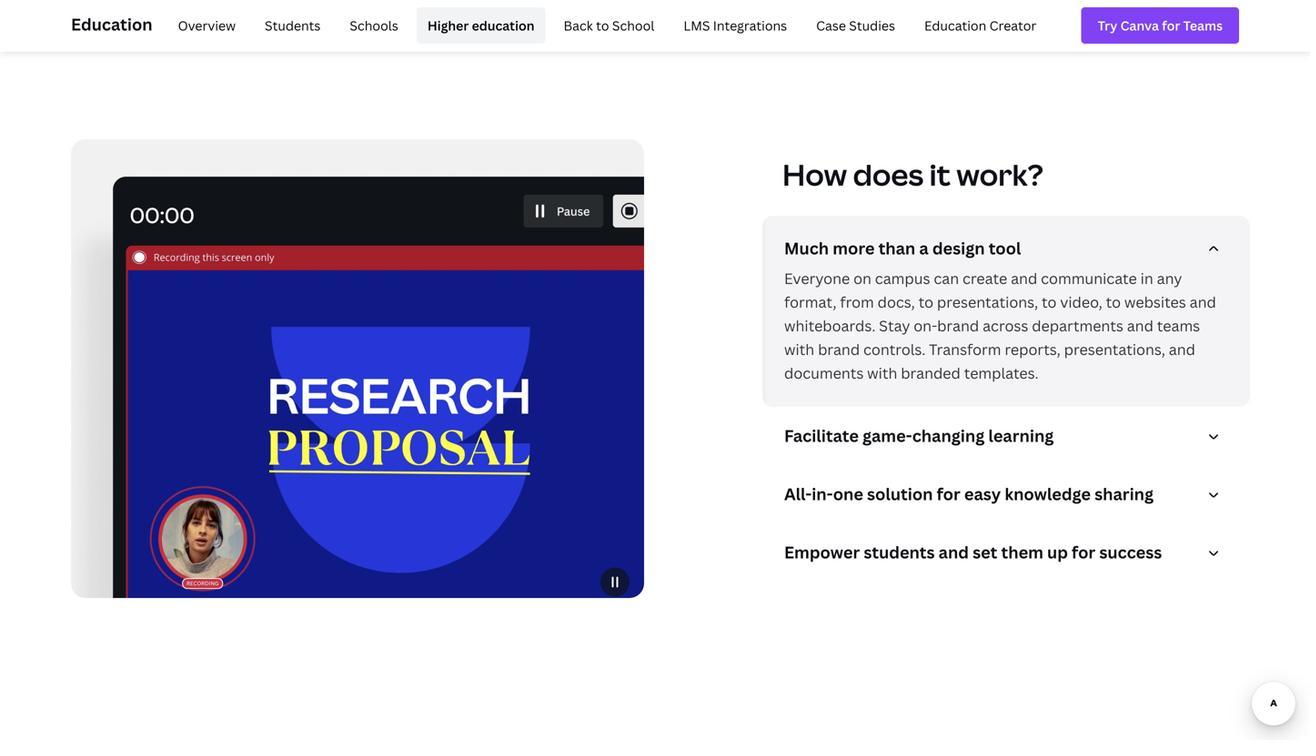 Task type: vqa. For each thing, say whether or not it's contained in the screenshot.
1
no



Task type: describe. For each thing, give the bounding box(es) containing it.
students
[[864, 541, 935, 564]]

much
[[785, 237, 829, 260]]

on
[[854, 269, 872, 288]]

tool
[[989, 237, 1022, 260]]

how
[[783, 155, 847, 194]]

schools
[[350, 17, 399, 34]]

and down websites
[[1127, 316, 1154, 336]]

create
[[963, 269, 1008, 288]]

branded
[[901, 363, 961, 383]]

facilitate game-changing learning
[[785, 425, 1054, 447]]

students link
[[254, 7, 332, 44]]

much more than a design tool
[[785, 237, 1022, 260]]

docs,
[[878, 292, 915, 312]]

departments
[[1032, 316, 1124, 336]]

in
[[1141, 269, 1154, 288]]

solution
[[867, 483, 933, 505]]

0 vertical spatial for
[[937, 483, 961, 505]]

higher
[[428, 17, 469, 34]]

one
[[833, 483, 864, 505]]

knowledge
[[1005, 483, 1091, 505]]

format,
[[785, 292, 837, 312]]

integrations
[[713, 17, 787, 34]]

case
[[817, 17, 846, 34]]

education creator
[[925, 17, 1037, 34]]

0 horizontal spatial presentations,
[[937, 292, 1039, 312]]

on-
[[914, 316, 938, 336]]

empower
[[785, 541, 860, 564]]

everyone on campus can create and communicate in any format, from docs, to presentations, to video, to websites and whiteboards. stay on-brand across departments and teams with brand controls. transform reports, presentations, and documents with branded templates.
[[785, 269, 1217, 383]]

empower students and set them up for success
[[785, 541, 1163, 564]]

set
[[973, 541, 998, 564]]

video,
[[1061, 292, 1103, 312]]

than
[[879, 237, 916, 260]]

1 vertical spatial presentations,
[[1065, 340, 1166, 359]]

higher education
[[428, 17, 535, 34]]

education
[[472, 17, 535, 34]]

education for education
[[71, 13, 153, 35]]

success
[[1100, 541, 1163, 564]]

and down much more than a design tool "dropdown button"
[[1011, 269, 1038, 288]]

and up teams
[[1190, 292, 1217, 312]]

it
[[930, 155, 951, 194]]

campus
[[875, 269, 931, 288]]

schools link
[[339, 7, 409, 44]]

and down teams
[[1169, 340, 1196, 359]]

work?
[[957, 155, 1044, 194]]

1 horizontal spatial brand
[[938, 316, 980, 336]]

much more than a design tool button
[[785, 237, 1236, 267]]

menu bar inside education element
[[160, 7, 1048, 44]]

to up on-
[[919, 292, 934, 312]]

creator
[[990, 17, 1037, 34]]

in-
[[812, 483, 833, 505]]

does
[[853, 155, 924, 194]]

game-
[[863, 425, 913, 447]]

a
[[920, 237, 929, 260]]

to left video,
[[1042, 292, 1057, 312]]

whiteboards.
[[785, 316, 876, 336]]



Task type: locate. For each thing, give the bounding box(es) containing it.
up
[[1048, 541, 1069, 564]]

education element
[[71, 0, 1240, 51]]

easy
[[965, 483, 1001, 505]]

reports,
[[1005, 340, 1061, 359]]

from
[[840, 292, 875, 312]]

transform
[[929, 340, 1002, 359]]

all-in-one solution for easy knowledge sharing button
[[785, 483, 1236, 513]]

more
[[833, 237, 875, 260]]

with up documents
[[785, 340, 815, 359]]

brand
[[938, 316, 980, 336], [818, 340, 860, 359]]

education creator link
[[914, 7, 1048, 44]]

any
[[1157, 269, 1183, 288]]

teams
[[1158, 316, 1201, 336]]

0 vertical spatial with
[[785, 340, 815, 359]]

and
[[1011, 269, 1038, 288], [1190, 292, 1217, 312], [1127, 316, 1154, 336], [1169, 340, 1196, 359], [939, 541, 969, 564]]

0 horizontal spatial education
[[71, 13, 153, 35]]

everyone
[[785, 269, 850, 288]]

1 horizontal spatial for
[[1072, 541, 1096, 564]]

0 horizontal spatial for
[[937, 483, 961, 505]]

back to school link
[[553, 7, 666, 44]]

and left 'set' at the right bottom
[[939, 541, 969, 564]]

0 horizontal spatial with
[[785, 340, 815, 359]]

learning
[[989, 425, 1054, 447]]

to inside back to school link
[[596, 17, 609, 34]]

facilitate
[[785, 425, 859, 447]]

menu bar
[[160, 7, 1048, 44]]

menu bar containing overview
[[160, 7, 1048, 44]]

all-
[[785, 483, 812, 505]]

sharing
[[1095, 483, 1154, 505]]

case studies link
[[806, 7, 907, 44]]

school
[[612, 17, 655, 34]]

can
[[934, 269, 959, 288]]

empower students and set them up for success button
[[785, 541, 1236, 571]]

controls.
[[864, 340, 926, 359]]

0 vertical spatial presentations,
[[937, 292, 1039, 312]]

1 vertical spatial for
[[1072, 541, 1096, 564]]

lms integrations link
[[673, 7, 798, 44]]

students
[[265, 17, 321, 34]]

1 vertical spatial brand
[[818, 340, 860, 359]]

documents
[[785, 363, 864, 383]]

education inside education creator link
[[925, 17, 987, 34]]

overview
[[178, 17, 236, 34]]

to
[[596, 17, 609, 34], [919, 292, 934, 312], [1042, 292, 1057, 312], [1107, 292, 1121, 312]]

and inside dropdown button
[[939, 541, 969, 564]]

with
[[785, 340, 815, 359], [868, 363, 898, 383]]

presentations,
[[937, 292, 1039, 312], [1065, 340, 1166, 359]]

1 horizontal spatial presentations,
[[1065, 340, 1166, 359]]

0 vertical spatial brand
[[938, 316, 980, 336]]

for right up
[[1072, 541, 1096, 564]]

lms
[[684, 17, 710, 34]]

across
[[983, 316, 1029, 336]]

brand down the whiteboards.
[[818, 340, 860, 359]]

stay
[[879, 316, 911, 336]]

changing
[[913, 425, 985, 447]]

overview link
[[167, 7, 247, 44]]

communicate
[[1041, 269, 1138, 288]]

lms integrations
[[684, 17, 787, 34]]

all-in-one solution for easy knowledge sharing
[[785, 483, 1154, 505]]

with down controls.
[[868, 363, 898, 383]]

case studies
[[817, 17, 896, 34]]

1 horizontal spatial with
[[868, 363, 898, 383]]

back
[[564, 17, 593, 34]]

presentations, down create
[[937, 292, 1039, 312]]

brand up transform
[[938, 316, 980, 336]]

1 horizontal spatial education
[[925, 17, 987, 34]]

presentations, down departments
[[1065, 340, 1166, 359]]

facilitate game-changing learning button
[[785, 425, 1236, 454]]

education
[[71, 13, 153, 35], [925, 17, 987, 34]]

studies
[[849, 17, 896, 34]]

for left easy
[[937, 483, 961, 505]]

1 vertical spatial with
[[868, 363, 898, 383]]

to right video,
[[1107, 292, 1121, 312]]

for
[[937, 483, 961, 505], [1072, 541, 1096, 564]]

how does it work?
[[783, 155, 1044, 194]]

design
[[933, 237, 985, 260]]

to right back in the left top of the page
[[596, 17, 609, 34]]

0 horizontal spatial brand
[[818, 340, 860, 359]]

them
[[1002, 541, 1044, 564]]

higher education link
[[417, 7, 546, 44]]

back to school
[[564, 17, 655, 34]]

websites
[[1125, 292, 1187, 312]]

education for education creator
[[925, 17, 987, 34]]

templates.
[[965, 363, 1039, 383]]



